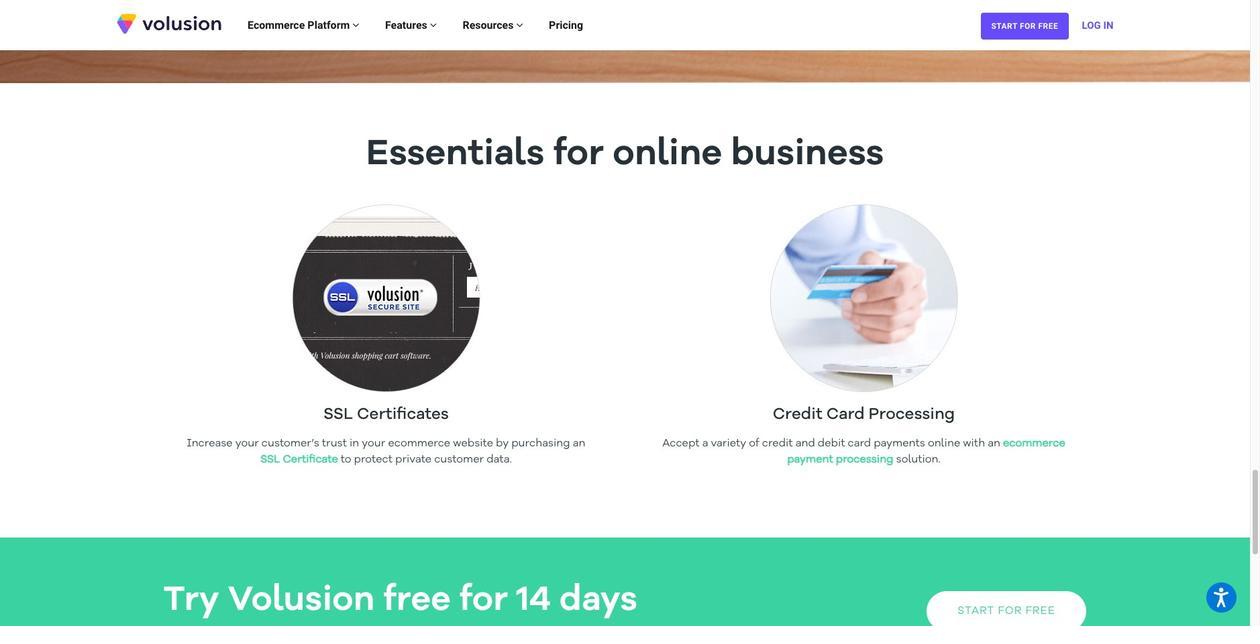 Task type: vqa. For each thing, say whether or not it's contained in the screenshot.
the to inside back to blog link
no



Task type: locate. For each thing, give the bounding box(es) containing it.
1 your from the left
[[235, 439, 259, 450]]

ssl certificate link
[[261, 455, 338, 466]]

pricing link
[[536, 5, 596, 45]]

log
[[1082, 19, 1101, 31]]

ssl up trust
[[324, 407, 353, 424]]

accept a variety of credit and debit card payments online with an
[[663, 439, 1003, 450]]

1 horizontal spatial your
[[362, 439, 385, 450]]

your up protect
[[362, 439, 385, 450]]

1 an from the left
[[573, 439, 585, 450]]

0 horizontal spatial your
[[235, 439, 259, 450]]

angle down image for resources
[[516, 19, 523, 30]]

days
[[560, 584, 638, 619]]

start for start for free
[[991, 21, 1018, 31]]

processing
[[869, 407, 955, 424]]

accept
[[663, 439, 700, 450]]

2 an from the left
[[988, 439, 1001, 450]]

ecommerce up the private
[[388, 439, 450, 450]]

credit
[[773, 407, 823, 424]]

angle down image inside ecommerce platform link
[[353, 19, 359, 30]]

0 horizontal spatial an
[[573, 439, 585, 450]]

angle down image inside resources link
[[516, 19, 523, 30]]

your right increase
[[235, 439, 259, 450]]

essentials for online business
[[366, 137, 884, 173]]

an right purchasing
[[573, 439, 585, 450]]

2 your from the left
[[362, 439, 385, 450]]

solution.
[[894, 455, 941, 466]]

free
[[383, 584, 451, 619]]

0 vertical spatial online
[[613, 137, 722, 173]]

2 ecommerce from the left
[[1003, 439, 1066, 450]]

free
[[1039, 21, 1058, 31], [1026, 607, 1056, 617]]

1 horizontal spatial for
[[553, 137, 604, 173]]

angle down image for ecommerce platform
[[353, 19, 359, 30]]

0 vertical spatial ssl
[[324, 407, 353, 424]]

essentials
[[366, 137, 545, 173]]

increase your customer's trust in your ecommerce website by purchasing an ssl certificate to protect private customer data.
[[187, 439, 585, 466]]

debit
[[818, 439, 845, 450]]

an
[[573, 439, 585, 450], [988, 439, 1001, 450]]

open accessibe: accessibility options, statement and help image
[[1214, 588, 1229, 608]]

resources
[[463, 18, 516, 31]]

resources link
[[450, 5, 536, 45]]

0 vertical spatial start
[[991, 21, 1018, 31]]

customer's
[[262, 439, 319, 450]]

ssl down customer's
[[261, 455, 280, 466]]

1 vertical spatial online
[[928, 439, 960, 450]]

1 horizontal spatial angle down image
[[516, 19, 523, 30]]

increase
[[187, 439, 233, 450]]

free inside the start for free link
[[1039, 21, 1058, 31]]

in
[[350, 439, 359, 450]]

1 angle down image from the left
[[353, 19, 359, 30]]

pricing
[[549, 18, 583, 31]]

ecommerce right with
[[1003, 439, 1066, 450]]

angle down image right platform
[[353, 19, 359, 30]]

angle down image
[[430, 19, 437, 30]]

angle down image left the pricing
[[516, 19, 523, 30]]

0 vertical spatial free
[[1039, 21, 1058, 31]]

platform
[[308, 18, 350, 31]]

ssl
[[324, 407, 353, 424], [261, 455, 280, 466]]

to
[[341, 455, 351, 466]]

1 vertical spatial free
[[1026, 607, 1056, 617]]

angle down image
[[353, 19, 359, 30], [516, 19, 523, 30]]

0 horizontal spatial ssl
[[261, 455, 280, 466]]

for
[[553, 137, 604, 173], [459, 584, 508, 619], [998, 607, 1022, 617]]

1 vertical spatial ssl
[[261, 455, 280, 466]]

1 horizontal spatial ecommerce
[[1003, 439, 1066, 450]]

1 horizontal spatial ssl
[[324, 407, 353, 424]]

an right with
[[988, 439, 1001, 450]]

protect
[[354, 455, 393, 466]]

features
[[385, 18, 430, 31]]

2 horizontal spatial for
[[998, 607, 1022, 617]]

log in
[[1082, 19, 1114, 31]]

ecommerce
[[388, 439, 450, 450], [1003, 439, 1066, 450]]

1 horizontal spatial an
[[988, 439, 1001, 450]]

your
[[235, 439, 259, 450], [362, 439, 385, 450]]

for for essentials
[[553, 137, 604, 173]]

volusion
[[228, 584, 375, 619]]

0 horizontal spatial angle down image
[[353, 19, 359, 30]]

online
[[613, 137, 722, 173], [928, 439, 960, 450]]

2 angle down image from the left
[[516, 19, 523, 30]]

1 ecommerce from the left
[[388, 439, 450, 450]]

variety
[[711, 439, 746, 450]]

1 vertical spatial start
[[958, 607, 995, 617]]

ssl certificate image
[[292, 205, 481, 393]]

data.
[[487, 455, 512, 466]]

start for start for free
[[958, 607, 995, 617]]

0 horizontal spatial ecommerce
[[388, 439, 450, 450]]

start
[[991, 21, 1018, 31], [958, 607, 995, 617]]

ecommerce inside increase your customer's trust in your ecommerce website by purchasing an ssl certificate to protect private customer data.
[[388, 439, 450, 450]]

processing
[[836, 455, 894, 466]]

for
[[1020, 21, 1036, 31]]

and
[[796, 439, 815, 450]]



Task type: describe. For each thing, give the bounding box(es) containing it.
ecommerce platform
[[248, 18, 353, 31]]

payments
[[874, 439, 925, 450]]

volusion logo image
[[115, 13, 222, 35]]

certificate
[[283, 455, 338, 466]]

card
[[848, 439, 871, 450]]

features link
[[372, 5, 450, 45]]

by
[[496, 439, 509, 450]]

ecommerce inside "ecommerce payment processing"
[[1003, 439, 1066, 450]]

1 horizontal spatial online
[[928, 439, 960, 450]]

credit card processing
[[773, 407, 955, 424]]

start for free link
[[981, 12, 1069, 39]]

an inside increase your customer's trust in your ecommerce website by purchasing an ssl certificate to protect private customer data.
[[573, 439, 585, 450]]

in
[[1104, 19, 1114, 31]]

ecommerce
[[248, 18, 305, 31]]

ssl inside increase your customer's trust in your ecommerce website by purchasing an ssl certificate to protect private customer data.
[[261, 455, 280, 466]]

payment
[[787, 455, 833, 466]]

14
[[517, 584, 551, 619]]

private
[[395, 455, 432, 466]]

website
[[453, 439, 493, 450]]

credit
[[762, 439, 793, 450]]

ecommerce platform link
[[235, 5, 372, 45]]

free for start for free
[[1039, 21, 1058, 31]]

free for start for free
[[1026, 607, 1056, 617]]

with
[[963, 439, 985, 450]]

card
[[827, 407, 865, 424]]

trust
[[322, 439, 347, 450]]

ecommerce payment processing link
[[787, 439, 1066, 466]]

business
[[731, 137, 884, 173]]

try
[[163, 584, 219, 619]]

ecommerce payment processing
[[787, 439, 1066, 466]]

try volusion free for 14 days
[[163, 584, 638, 619]]

purchasing
[[511, 439, 570, 450]]

credit card processing image
[[770, 205, 958, 393]]

ssl certificates
[[324, 407, 449, 424]]

for for start
[[998, 607, 1022, 617]]

certificates
[[357, 407, 449, 424]]

start for free
[[991, 21, 1058, 31]]

log in link
[[1082, 5, 1114, 45]]

customer
[[434, 455, 484, 466]]

0 horizontal spatial online
[[613, 137, 722, 173]]

0 horizontal spatial for
[[459, 584, 508, 619]]

of
[[749, 439, 759, 450]]

start for free
[[958, 607, 1056, 617]]

a
[[702, 439, 708, 450]]



